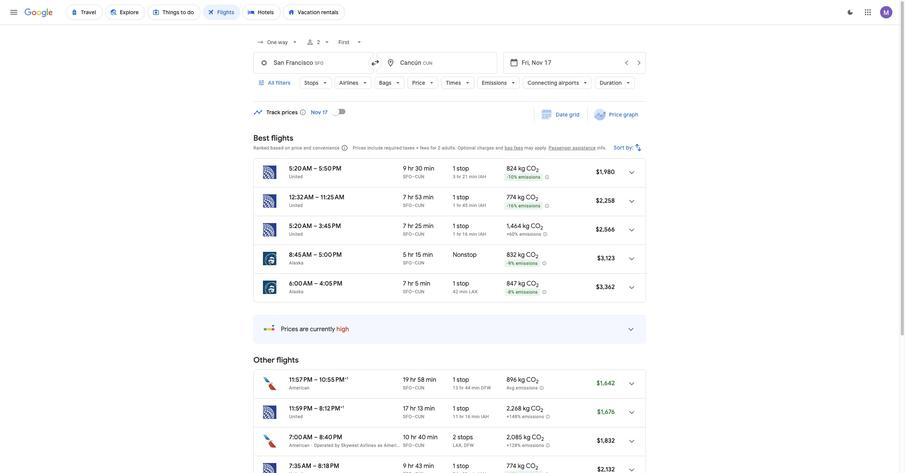 Task type: locate. For each thing, give the bounding box(es) containing it.
– left 4:05 pm text box at left
[[314, 280, 318, 288]]

1 9 from the top
[[403, 165, 407, 173]]

7 1 stop flight. element from the top
[[453, 463, 469, 471]]

1 horizontal spatial 5
[[415, 280, 419, 288]]

stop up the 11
[[457, 405, 469, 413]]

5:20 am inside 5:20 am – 3:45 pm united
[[289, 222, 312, 230]]

iah
[[479, 174, 486, 179], [479, 203, 486, 208], [479, 232, 486, 237], [481, 414, 489, 420]]

sfo inside 10 hr 40 min sfo – cun
[[403, 443, 412, 448]]

$1,832
[[597, 437, 615, 445]]

Arrival time: 3:45 PM. text field
[[319, 222, 341, 230]]

1 inside 1 stop 3 hr 21 min iah
[[453, 165, 455, 173]]

cun for 53
[[415, 203, 425, 208]]

None search field
[[254, 33, 646, 102]]

- down 832
[[507, 261, 509, 266]]

1 vertical spatial alaska
[[289, 289, 304, 295]]

nonstop flight. element
[[453, 251, 477, 260]]

1
[[453, 165, 455, 173], [453, 194, 455, 201], [453, 203, 456, 208], [453, 222, 455, 230], [453, 232, 456, 237], [453, 280, 455, 288], [347, 376, 348, 381], [453, 376, 455, 384], [343, 405, 344, 410], [453, 405, 455, 413], [453, 463, 455, 470]]

hr inside 1 stop 13 hr 44 min dfw
[[460, 385, 464, 391]]

kg up -16% emissions
[[518, 194, 525, 201]]

alaska for 8:45 am
[[289, 260, 304, 266]]

0 vertical spatial 17
[[323, 109, 328, 116]]

dfw inside 1 stop 13 hr 44 min dfw
[[481, 385, 491, 391]]

Departure time: 8:45 AM. text field
[[289, 251, 312, 259]]

1 left 45
[[453, 203, 456, 208]]

hr inside 7 hr 5 min sfo – cun
[[408, 280, 414, 288]]

co down +128% emissions on the bottom
[[526, 463, 536, 470]]

learn more about tracked prices image
[[299, 109, 306, 116]]

cun inside 9 hr 30 min sfo – cun
[[415, 174, 425, 179]]

min right 44
[[472, 385, 480, 391]]

flight details. leaves san francisco international airport at 11:59 pm on friday, november 17 and arrives at cancun international airport at 8:12 pm on saturday, november 18. image
[[623, 403, 641, 422]]

learn more about ranking image
[[341, 145, 348, 151]]

min inside '7 hr 53 min sfo – cun'
[[424, 194, 434, 201]]

2 for 5 hr 15 min
[[536, 254, 539, 260]]

hr inside 1 stop 3 hr 21 min iah
[[457, 174, 461, 179]]

hr up nonstop
[[457, 232, 461, 237]]

– left "8:12 pm"
[[314, 405, 318, 413]]

0 vertical spatial dfw
[[481, 385, 491, 391]]

airlines right stops popup button
[[339, 79, 359, 86]]

kg for $1,980
[[519, 165, 525, 173]]

5:20 am down price
[[289, 165, 312, 173]]

$3,362
[[596, 283, 615, 291]]

0 horizontal spatial prices
[[281, 326, 298, 333]]

kg up +128% emissions on the bottom
[[524, 434, 531, 441]]

-
[[507, 175, 509, 180], [507, 203, 509, 209], [507, 261, 509, 266], [507, 290, 509, 295]]

3 sfo from the top
[[403, 232, 412, 237]]

prices
[[282, 109, 298, 116]]

kg for $1,642
[[518, 376, 525, 384]]

sfo inside 7 hr 5 min sfo – cun
[[403, 289, 412, 295]]

2 9 from the top
[[403, 463, 407, 470]]

alaska down 8:45 am
[[289, 260, 304, 266]]

0 vertical spatial alaska
[[289, 260, 304, 266]]

11:57 pm
[[289, 376, 313, 384]]

eagle
[[406, 443, 418, 448]]

swap origin and destination. image
[[371, 58, 380, 67]]

– inside 7 hr 5 min sfo – cun
[[412, 289, 415, 295]]

0 horizontal spatial 13
[[418, 405, 423, 413]]

– left 8:18 pm
[[313, 463, 317, 470]]

1 stop flight. element up 45
[[453, 194, 469, 202]]

0 vertical spatial 7
[[403, 194, 406, 201]]

sfo inside 7 hr 25 min sfo – cun
[[403, 232, 412, 237]]

1 7 from the top
[[403, 194, 406, 201]]

iah right 21
[[479, 174, 486, 179]]

stop up 21
[[457, 165, 469, 173]]

+60% emissions
[[507, 232, 542, 237]]

connecting
[[528, 79, 558, 86]]

flights
[[271, 133, 294, 143], [276, 356, 299, 365]]

kg up -9% emissions in the bottom of the page
[[518, 251, 525, 259]]

2 stops flight. element
[[453, 434, 473, 443]]

co up avg emissions
[[527, 376, 536, 384]]

10:55 pm
[[319, 376, 345, 384]]

include
[[368, 145, 383, 151]]

and
[[304, 145, 312, 151], [496, 145, 504, 151]]

6 sfo from the top
[[403, 385, 412, 391]]

min inside 9 hr 30 min sfo – cun
[[424, 165, 435, 173]]

0 horizontal spatial 17
[[323, 109, 328, 116]]

1 vertical spatial 16
[[465, 414, 471, 420]]

kg inside 2,085 kg co 2
[[524, 434, 531, 441]]

17 right nov
[[323, 109, 328, 116]]

iah for 2,268
[[481, 414, 489, 420]]

2 for 9 hr 43 min
[[536, 465, 538, 471]]

13 for hr
[[418, 405, 423, 413]]

1 inside the 1 stop 11 hr 16 min iah
[[453, 405, 455, 413]]

graph
[[624, 111, 639, 118]]

co inside "1,464 kg co 2"
[[531, 222, 541, 230]]

– down total duration 7 hr 25 min. element
[[412, 232, 415, 237]]

6 stop from the top
[[457, 405, 469, 413]]

2 774 from the top
[[507, 463, 517, 470]]

774 for 7 hr 53 min
[[507, 194, 517, 201]]

1 1 stop flight. element from the top
[[453, 165, 469, 174]]

16%
[[509, 203, 517, 209]]

1 horizontal spatial and
[[496, 145, 504, 151]]

sfo down the 19
[[403, 385, 412, 391]]

43
[[415, 463, 422, 470]]

dfw inside 2 stops lax , dfw
[[464, 443, 474, 448]]

17 inside find the best price region
[[323, 109, 328, 116]]

min right 40 on the bottom of the page
[[427, 434, 438, 441]]

operated
[[314, 443, 334, 448]]

1 horizontal spatial prices
[[353, 145, 366, 151]]

stop up the layover (1 of 1) is a 1 hr 16 min layover at george bush intercontinental airport in houston. element
[[457, 222, 469, 230]]

layover (1 of 1) is a 11 hr 16 min layover at george bush intercontinental airport in houston. element
[[453, 414, 503, 420]]

2 - from the top
[[507, 203, 509, 209]]

price inside price graph button
[[609, 111, 622, 118]]

cun down 25
[[415, 232, 425, 237]]

2 alaska from the top
[[289, 289, 304, 295]]

2 inside "1,464 kg co 2"
[[541, 225, 543, 231]]

price right bags popup button
[[412, 79, 425, 86]]

kg up avg emissions
[[518, 376, 525, 384]]

0 vertical spatial 9
[[403, 165, 407, 173]]

leaves san francisco international airport at 7:00 am on friday, november 17 and arrives at cancun international airport at 8:40 pm on friday, november 17. element
[[289, 434, 342, 441]]

1 774 kg co 2 from the top
[[507, 194, 538, 203]]

774 kg co 2 for 9 hr 43 min
[[507, 463, 538, 471]]

2 inside 824 kg co 2
[[536, 167, 539, 174]]

2 inside 896 kg co 2
[[536, 379, 539, 385]]

7 hr 25 min sfo – cun
[[403, 222, 434, 237]]

total duration 7 hr 53 min. element
[[403, 194, 453, 202]]

1980 US dollars text field
[[596, 168, 615, 176]]

- for 774
[[507, 203, 509, 209]]

3123 US dollars text field
[[598, 255, 615, 262]]

– inside 5 hr 15 min sfo – cun
[[412, 260, 415, 266]]

0 vertical spatial airlines
[[339, 79, 359, 86]]

1 vertical spatial 774 kg co 2
[[507, 463, 538, 471]]

44
[[465, 385, 471, 391]]

hr inside 5 hr 15 min sfo – cun
[[408, 251, 414, 259]]

1 vertical spatial flights
[[276, 356, 299, 365]]

flight details. leaves san francisco international airport at 8:45 am on friday, november 17 and arrives at cancun international airport at 5:00 pm on friday, november 17. image
[[623, 250, 641, 268]]

iah for 774
[[479, 203, 486, 208]]

0 vertical spatial 13
[[453, 385, 458, 391]]

flights for best flights
[[271, 133, 294, 143]]

cun
[[415, 174, 425, 179], [415, 203, 425, 208], [415, 232, 425, 237], [415, 260, 425, 266], [415, 289, 425, 295], [415, 385, 425, 391], [415, 414, 425, 420], [415, 443, 425, 448]]

1 sfo from the top
[[403, 174, 412, 179]]

stops
[[458, 434, 473, 441]]

min down 5 hr 15 min sfo – cun
[[420, 280, 431, 288]]

1 5:20 am from the top
[[289, 165, 312, 173]]

16 inside the 1 stop 11 hr 16 min iah
[[465, 414, 471, 420]]

45
[[463, 203, 468, 208]]

flight details. leaves san francisco international airport at 7:00 am on friday, november 17 and arrives at cancun international airport at 8:40 pm on friday, november 17. image
[[623, 432, 641, 451]]

7 sfo from the top
[[403, 414, 412, 420]]

sfo inside 9 hr 30 min sfo – cun
[[403, 174, 412, 179]]

2 cun from the top
[[415, 203, 425, 208]]

0 vertical spatial 774
[[507, 194, 517, 201]]

iah inside the 1 stop 11 hr 16 min iah
[[481, 414, 489, 420]]

1 vertical spatial 5
[[415, 280, 419, 288]]

Departure time: 7:00 AM. text field
[[289, 434, 313, 441]]

cun for 30
[[415, 174, 425, 179]]

5 stop from the top
[[457, 376, 469, 384]]

– inside 7 hr 25 min sfo – cun
[[412, 232, 415, 237]]

stop for 1 stop 11 hr 16 min iah
[[457, 405, 469, 413]]

price inside price popup button
[[412, 79, 425, 86]]

1 horizontal spatial +
[[345, 376, 347, 381]]

cun inside 10 hr 40 min sfo – cun
[[415, 443, 425, 448]]

+
[[416, 145, 419, 151], [345, 376, 347, 381], [340, 405, 343, 410]]

cun for 58
[[415, 385, 425, 391]]

5 1 stop flight. element from the top
[[453, 376, 469, 385]]

emissions down 2,268 kg co 2
[[522, 414, 544, 420]]

6 1 stop flight. element from the top
[[453, 405, 469, 414]]

co inside 2,268 kg co 2
[[531, 405, 541, 413]]

united for 3:45 pm
[[289, 232, 303, 237]]

total duration 9 hr 43 min. element
[[403, 463, 453, 471]]

connecting airports
[[528, 79, 579, 86]]

sfo for 10 hr 40 min
[[403, 443, 412, 448]]

kg for $2,258
[[518, 194, 525, 201]]

3 1 stop flight. element from the top
[[453, 222, 469, 231]]

kg down +128% emissions on the bottom
[[518, 463, 525, 470]]

– down total duration 17 hr 13 min. 'element'
[[412, 414, 415, 420]]

– inside 9 hr 30 min sfo – cun
[[412, 174, 415, 179]]

lax right '42' at the right of page
[[469, 289, 478, 295]]

3
[[453, 174, 456, 179]]

price graph button
[[589, 108, 645, 122]]

more details image
[[622, 320, 640, 339]]

sfo inside 5 hr 15 min sfo – cun
[[403, 260, 412, 266]]

$1,642
[[597, 380, 615, 387]]

sfo down total duration 7 hr 25 min. element
[[403, 232, 412, 237]]

1 - from the top
[[507, 175, 509, 180]]

1 fees from the left
[[420, 145, 429, 151]]

0 horizontal spatial lax
[[453, 443, 462, 448]]

1 up the 11
[[453, 405, 455, 413]]

hr left "30"
[[408, 165, 414, 173]]

leaves san francisco international airport at 5:20 am on friday, november 17 and arrives at cancun international airport at 5:50 pm on friday, november 17. element
[[289, 165, 342, 173]]

emissions down 832 kg co 2
[[516, 261, 538, 266]]

1 stop from the top
[[457, 165, 469, 173]]

co up +128% emissions on the bottom
[[532, 434, 542, 441]]

iah for 1,464
[[479, 232, 486, 237]]

Arrival time: 8:40 PM. text field
[[319, 434, 342, 441]]

co for $2,566
[[531, 222, 541, 230]]

2132 US dollars text field
[[598, 466, 615, 473]]

kg up -10% emissions
[[519, 165, 525, 173]]

1 united from the top
[[289, 174, 303, 179]]

- for 824
[[507, 175, 509, 180]]

hr right 3
[[457, 174, 461, 179]]

hr inside 17 hr 13 min sfo – cun
[[410, 405, 416, 413]]

co inside 896 kg co 2
[[527, 376, 536, 384]]

847 kg co 2
[[507, 280, 539, 289]]

united inside 5:20 am – 3:45 pm united
[[289, 232, 303, 237]]

5 down 5 hr 15 min sfo – cun
[[415, 280, 419, 288]]

13 left 44
[[453, 385, 458, 391]]

2258 US dollars text field
[[596, 197, 615, 205]]

min inside 7 hr 25 min sfo – cun
[[423, 222, 434, 230]]

1 vertical spatial airlines
[[360, 443, 376, 448]]

5 inside 7 hr 5 min sfo – cun
[[415, 280, 419, 288]]

kg inside 824 kg co 2
[[519, 165, 525, 173]]

min right 15
[[423, 251, 433, 259]]

1 vertical spatial 9
[[403, 463, 407, 470]]

alaska inside 6:00 am – 4:05 pm alaska
[[289, 289, 304, 295]]

iah inside 1 stop 3 hr 21 min iah
[[479, 174, 486, 179]]

flights for other flights
[[276, 356, 299, 365]]

fees left for
[[420, 145, 429, 151]]

united inside 5:20 am – 5:50 pm united
[[289, 174, 303, 179]]

sfo inside '19 hr 58 min sfo – cun'
[[403, 385, 412, 391]]

1 up layover (1 of 1) is a 13 hr 44 min layover at dallas/fort worth international airport in dallas. element
[[453, 376, 455, 384]]

kg for $2,566
[[523, 222, 530, 230]]

7 stop from the top
[[457, 463, 469, 470]]

iah inside the 1 stop 1 hr 45 min iah
[[479, 203, 486, 208]]

alaska inside 8:45 am – 5:00 pm alaska
[[289, 260, 304, 266]]

1 stop flight. element for 7 hr 53 min
[[453, 194, 469, 202]]

1 stop flight. element for 7 hr 5 min
[[453, 280, 469, 289]]

dfw right 44
[[481, 385, 491, 391]]

by:
[[626, 144, 634, 151]]

4 - from the top
[[507, 290, 509, 295]]

896 kg co 2
[[507, 376, 539, 385]]

0 vertical spatial price
[[412, 79, 425, 86]]

7 hr 53 min sfo – cun
[[403, 194, 434, 208]]

-8% emissions
[[507, 290, 538, 295]]

1 774 from the top
[[507, 194, 517, 201]]

2 for 7 hr 25 min
[[541, 225, 543, 231]]

1 vertical spatial prices
[[281, 326, 298, 333]]

change appearance image
[[841, 3, 860, 21]]

7 inside 7 hr 5 min sfo – cun
[[403, 280, 406, 288]]

co up +148% emissions
[[531, 405, 541, 413]]

8 cun from the top
[[415, 443, 425, 448]]

stop inside 1 stop 3 hr 21 min iah
[[457, 165, 469, 173]]

1 horizontal spatial dfw
[[481, 385, 491, 391]]

0 vertical spatial flights
[[271, 133, 294, 143]]

hr inside 10 hr 40 min sfo – cun
[[411, 434, 417, 441]]

prices are currently high
[[281, 326, 349, 333]]

0 vertical spatial 16
[[463, 232, 468, 237]]

2 7 from the top
[[403, 222, 406, 230]]

kg for $1,676
[[523, 405, 530, 413]]

min inside '19 hr 58 min sfo – cun'
[[426, 376, 436, 384]]

896
[[507, 376, 517, 384]]

– left arrival time: 3:45 pm. text field
[[314, 222, 317, 230]]

hr inside '19 hr 58 min sfo – cun'
[[410, 376, 416, 384]]

and right price
[[304, 145, 312, 151]]

hr left 15
[[408, 251, 414, 259]]

774 kg co 2
[[507, 194, 538, 203], [507, 463, 538, 471]]

9 inside 9 hr 30 min sfo – cun
[[403, 165, 407, 173]]

7:00 am – 8:40 pm
[[289, 434, 342, 441]]

american down 11:57 pm
[[289, 385, 310, 391]]

5 cun from the top
[[415, 289, 425, 295]]

7 inside 7 hr 25 min sfo – cun
[[403, 222, 406, 230]]

2 for 17 hr 13 min
[[541, 407, 544, 414]]

kg inside "1,464 kg co 2"
[[523, 222, 530, 230]]

10 hr 40 min sfo – cun
[[403, 434, 438, 448]]

stop inside the 1 stop 11 hr 16 min iah
[[457, 405, 469, 413]]

min right 21
[[469, 174, 477, 179]]

total duration 17 hr 13 min. element
[[403, 405, 453, 414]]

7
[[403, 194, 406, 201], [403, 222, 406, 230], [403, 280, 406, 288]]

prices
[[353, 145, 366, 151], [281, 326, 298, 333]]

13 inside 1 stop 13 hr 44 min dfw
[[453, 385, 458, 391]]

kg for $3,362
[[519, 280, 525, 288]]

5 inside 5 hr 15 min sfo – cun
[[403, 251, 407, 259]]

Arrival time: 11:25 AM. text field
[[321, 194, 345, 201]]

11
[[453, 414, 458, 420]]

832 kg co 2
[[507, 251, 539, 260]]

1 horizontal spatial airlines
[[360, 443, 376, 448]]

price for price
[[412, 79, 425, 86]]

1 stop flight. element
[[453, 165, 469, 174], [453, 194, 469, 202], [453, 222, 469, 231], [453, 280, 469, 289], [453, 376, 469, 385], [453, 405, 469, 414], [453, 463, 469, 471]]

assistance
[[573, 145, 596, 151]]

4 stop from the top
[[457, 280, 469, 288]]

cun inside '19 hr 58 min sfo – cun'
[[415, 385, 425, 391]]

1 horizontal spatial 13
[[453, 385, 458, 391]]

iah inside 1 stop 1 hr 16 min iah
[[479, 232, 486, 237]]

Departure time: 12:32 AM. text field
[[289, 194, 314, 201]]

1 horizontal spatial lax
[[469, 289, 478, 295]]

1 vertical spatial price
[[609, 111, 622, 118]]

Arrival time: 8:18 PM. text field
[[318, 463, 339, 470]]

8%
[[509, 290, 515, 295]]

None text field
[[254, 52, 374, 74], [377, 52, 497, 74], [254, 52, 374, 74], [377, 52, 497, 74]]

are
[[300, 326, 309, 333]]

- for 847
[[507, 290, 509, 295]]

– inside '7 hr 53 min sfo – cun'
[[412, 203, 415, 208]]

-9% emissions
[[507, 261, 538, 266]]

1 vertical spatial 7
[[403, 222, 406, 230]]

0 vertical spatial 5:20 am
[[289, 165, 312, 173]]

stop inside "1 stop 42 min lax"
[[457, 280, 469, 288]]

774 kg co 2 up -16% emissions
[[507, 194, 538, 203]]

sfo down total duration 5 hr 15 min. element
[[403, 260, 412, 266]]

emissions button
[[477, 74, 520, 92]]

cun inside 17 hr 13 min sfo – cun
[[415, 414, 425, 420]]

times button
[[442, 74, 474, 92]]

kg for $3,123
[[518, 251, 525, 259]]

stop for 1 stop 1 hr 45 min iah
[[457, 194, 469, 201]]

5:50 pm
[[319, 165, 342, 173]]

alaska down 6:00 am text box on the bottom of the page
[[289, 289, 304, 295]]

1676 US dollars text field
[[598, 408, 615, 416]]

21
[[463, 174, 468, 179]]

7 left 25
[[403, 222, 406, 230]]

lax down 2 stops flight. element
[[453, 443, 462, 448]]

2 inside 2,085 kg co 2
[[542, 436, 544, 443]]

prices for prices include required taxes + fees for 2 adults. optional charges and bag fees may apply. passenger assistance
[[353, 145, 366, 151]]

6 cun from the top
[[415, 385, 425, 391]]

– right 8:45 am
[[313, 251, 317, 259]]

– left "11:25 am" text field
[[315, 194, 319, 201]]

american right as at the bottom left of the page
[[384, 443, 405, 448]]

flights up based
[[271, 133, 294, 143]]

1 cun from the top
[[415, 174, 425, 179]]

sfo inside '7 hr 53 min sfo – cun'
[[403, 203, 412, 208]]

3 stop from the top
[[457, 222, 469, 230]]

co for $1,980
[[527, 165, 536, 173]]

1 stop flight. element up '42' at the right of page
[[453, 280, 469, 289]]

find the best price region
[[254, 102, 646, 128]]

2566 US dollars text field
[[596, 226, 615, 234]]

min inside 5 hr 15 min sfo – cun
[[423, 251, 433, 259]]

by
[[335, 443, 340, 448]]

1 vertical spatial 17
[[403, 405, 409, 413]]

flight details. leaves san francisco international airport at 5:20 am on friday, november 17 and arrives at cancun international airport at 3:45 pm on friday, november 17. image
[[623, 221, 641, 239]]

co inside 847 kg co 2
[[527, 280, 536, 288]]

3 united from the top
[[289, 232, 303, 237]]

sfo down 'total duration 7 hr 53 min.' element
[[403, 203, 412, 208]]

4 united from the top
[[289, 414, 303, 420]]

16 inside 1 stop 1 hr 16 min iah
[[463, 232, 468, 237]]

fees
[[420, 145, 429, 151], [514, 145, 523, 151]]

0 vertical spatial prices
[[353, 145, 366, 151]]

1 vertical spatial 5:20 am
[[289, 222, 312, 230]]

layover (1 of 1) is a 42 min layover at los angeles international airport in los angeles. element
[[453, 289, 503, 295]]

1832 US dollars text field
[[597, 437, 615, 445]]

1 right 10:55 pm
[[347, 376, 348, 381]]

0 vertical spatial 5
[[403, 251, 407, 259]]

2 inside 847 kg co 2
[[536, 282, 539, 289]]

leaves san francisco international airport at 11:57 pm on friday, november 17 and arrives at cancun international airport at 10:55 pm on saturday, november 18. element
[[289, 376, 348, 384]]

4 cun from the top
[[415, 260, 425, 266]]

co up -16% emissions
[[526, 194, 536, 201]]

cun down 53
[[415, 203, 425, 208]]

7 cun from the top
[[415, 414, 425, 420]]

2 stop from the top
[[457, 194, 469, 201]]

price left graph
[[609, 111, 622, 118]]

–
[[314, 165, 317, 173], [412, 174, 415, 179], [315, 194, 319, 201], [412, 203, 415, 208], [314, 222, 317, 230], [412, 232, 415, 237], [313, 251, 317, 259], [412, 260, 415, 266], [314, 280, 318, 288], [412, 289, 415, 295], [314, 376, 318, 384], [412, 385, 415, 391], [314, 405, 318, 413], [412, 414, 415, 420], [314, 434, 318, 441], [412, 443, 415, 448], [313, 463, 317, 470]]

iah right 45
[[479, 203, 486, 208]]

1 inside 1 stop 13 hr 44 min dfw
[[453, 376, 455, 384]]

0 horizontal spatial airlines
[[339, 79, 359, 86]]

2 inside 2 stops lax , dfw
[[453, 434, 456, 441]]

– inside 17 hr 13 min sfo – cun
[[412, 414, 415, 420]]

- for 832
[[507, 261, 509, 266]]

cun down 15
[[415, 260, 425, 266]]

,
[[462, 443, 463, 448]]

stop up 45
[[457, 194, 469, 201]]

0 horizontal spatial dfw
[[464, 443, 474, 448]]

2 1 stop flight. element from the top
[[453, 194, 469, 202]]

duration
[[600, 79, 622, 86]]

kg inside 896 kg co 2
[[518, 376, 525, 384]]

cun down total duration 17 hr 13 min. 'element'
[[415, 414, 425, 420]]

11:59 pm – 8:12 pm + 1
[[289, 405, 344, 413]]

2 inside 832 kg co 2
[[536, 254, 539, 260]]

5:20 am – 3:45 pm united
[[289, 222, 341, 237]]

– inside 6:00 am – 4:05 pm alaska
[[314, 280, 318, 288]]

+ for 17
[[340, 405, 343, 410]]

+128% emissions
[[507, 443, 544, 448]]

flight details. leaves san francisco international airport at 6:00 am on friday, november 17 and arrives at cancun international airport at 4:05 pm on friday, november 17. image
[[623, 278, 641, 297]]

– right 11:57 pm
[[314, 376, 318, 384]]

1 stop flight. element up 44
[[453, 376, 469, 385]]

min right the 11
[[472, 414, 480, 420]]

5:20 am inside 5:20 am – 5:50 pm united
[[289, 165, 312, 173]]

2 horizontal spatial +
[[416, 145, 419, 151]]

1 vertical spatial dfw
[[464, 443, 474, 448]]

0 horizontal spatial price
[[412, 79, 425, 86]]

4 1 stop flight. element from the top
[[453, 280, 469, 289]]

main content
[[254, 102, 646, 473]]

american down '7:00 am' text field
[[289, 443, 310, 448]]

1 down 3
[[453, 194, 455, 201]]

1 inside "1 stop 42 min lax"
[[453, 280, 455, 288]]

2 vertical spatial +
[[340, 405, 343, 410]]

1 horizontal spatial 17
[[403, 405, 409, 413]]

dfw
[[481, 385, 491, 391], [464, 443, 474, 448]]

hr inside 1 stop 1 hr 16 min iah
[[457, 232, 461, 237]]

2 inside 2,268 kg co 2
[[541, 407, 544, 414]]

0 horizontal spatial fees
[[420, 145, 429, 151]]

co inside 832 kg co 2
[[526, 251, 536, 259]]

0 vertical spatial lax
[[469, 289, 478, 295]]

7 for 7 hr 25 min
[[403, 222, 406, 230]]

leaves san francisco international airport at 8:45 am on friday, november 17 and arrives at cancun international airport at 5:00 pm on friday, november 17. element
[[289, 251, 342, 259]]

united for 5:50 pm
[[289, 174, 303, 179]]

16 right the 11
[[465, 414, 471, 420]]

prices left are
[[281, 326, 298, 333]]

total duration 10 hr 40 min. element
[[403, 434, 453, 443]]

alaska
[[289, 260, 304, 266], [289, 289, 304, 295]]

sfo for 7 hr 25 min
[[403, 232, 412, 237]]

– down total duration 10 hr 40 min. element
[[412, 443, 415, 448]]

0 horizontal spatial 5
[[403, 251, 407, 259]]

2 774 kg co 2 from the top
[[507, 463, 538, 471]]

1 alaska from the top
[[289, 260, 304, 266]]

stop inside 1 stop 1 hr 16 min iah
[[457, 222, 469, 230]]

2 5:20 am from the top
[[289, 222, 312, 230]]

hr left 25
[[408, 222, 414, 230]]

cun for 25
[[415, 232, 425, 237]]

2 sfo from the top
[[403, 203, 412, 208]]

0 vertical spatial 774 kg co 2
[[507, 194, 538, 203]]

2 vertical spatial 7
[[403, 280, 406, 288]]

3 7 from the top
[[403, 280, 406, 288]]

cun inside 7 hr 25 min sfo – cun
[[415, 232, 425, 237]]

co inside 824 kg co 2
[[527, 165, 536, 173]]

1 vertical spatial 774
[[507, 463, 517, 470]]

None field
[[254, 35, 302, 49], [336, 35, 366, 49], [254, 35, 302, 49], [336, 35, 366, 49]]

hr left 44
[[460, 385, 464, 391]]

3 - from the top
[[507, 261, 509, 266]]

Departure time: 5:20 AM. text field
[[289, 165, 312, 173]]

8:45 am
[[289, 251, 312, 259]]

9 left the 43 at the bottom left
[[403, 463, 407, 470]]

0 horizontal spatial and
[[304, 145, 312, 151]]

1,464 kg co 2
[[507, 222, 543, 231]]

1 horizontal spatial fees
[[514, 145, 523, 151]]

united for 11:25 am
[[289, 203, 303, 208]]

total duration 7 hr 25 min. element
[[403, 222, 453, 231]]

sfo for 7 hr 53 min
[[403, 203, 412, 208]]

774 for 9 hr 43 min
[[507, 463, 517, 470]]

1 vertical spatial lax
[[453, 443, 462, 448]]

1 vertical spatial +
[[345, 376, 347, 381]]

– down total duration 19 hr 58 min. element
[[412, 385, 415, 391]]

3 cun from the top
[[415, 232, 425, 237]]

stop inside 1 stop 13 hr 44 min dfw
[[457, 376, 469, 384]]

hr inside the 1 stop 1 hr 45 min iah
[[457, 203, 461, 208]]

+ for 19
[[345, 376, 347, 381]]

13
[[453, 385, 458, 391], [418, 405, 423, 413]]

1 horizontal spatial price
[[609, 111, 622, 118]]

min right 53
[[424, 194, 434, 201]]

8 sfo from the top
[[403, 443, 412, 448]]

1 stop flight. element up the 11
[[453, 405, 469, 414]]

hr right 10
[[411, 434, 417, 441]]

min inside the 1 stop 11 hr 16 min iah
[[472, 414, 480, 420]]

5 left 15
[[403, 251, 407, 259]]

13 for stop
[[453, 385, 458, 391]]

cun for 40
[[415, 443, 425, 448]]

iah left +148%
[[481, 414, 489, 420]]

1642 US dollars text field
[[597, 380, 615, 387]]

– inside 5:20 am – 5:50 pm united
[[314, 165, 317, 173]]

– inside '19 hr 58 min sfo – cun'
[[412, 385, 415, 391]]

airlines
[[339, 79, 359, 86], [360, 443, 376, 448]]

fees right the bag
[[514, 145, 523, 151]]

4 sfo from the top
[[403, 260, 412, 266]]

price
[[412, 79, 425, 86], [609, 111, 622, 118]]

iah down layover (1 of 1) is a 1 hr 45 min layover at george bush intercontinental airport in houston. element
[[479, 232, 486, 237]]

– down total duration 7 hr 5 min. element
[[412, 289, 415, 295]]

1 vertical spatial 13
[[418, 405, 423, 413]]

5 hr 15 min sfo – cun
[[403, 251, 433, 266]]

min right the 43 at the bottom left
[[424, 463, 434, 470]]

and left the bag
[[496, 145, 504, 151]]

0 vertical spatial +
[[416, 145, 419, 151]]

0 horizontal spatial +
[[340, 405, 343, 410]]

2,085 kg co 2
[[507, 434, 544, 443]]

2 united from the top
[[289, 203, 303, 208]]

cun inside 5 hr 15 min sfo – cun
[[415, 260, 425, 266]]

sfo down total duration 9 hr 30 min. element
[[403, 174, 412, 179]]

stop inside the 1 stop 1 hr 45 min iah
[[457, 194, 469, 201]]

5 sfo from the top
[[403, 289, 412, 295]]

53
[[415, 194, 422, 201]]

774 down +128%
[[507, 463, 517, 470]]



Task type: vqa. For each thing, say whether or not it's contained in the screenshot.


Task type: describe. For each thing, give the bounding box(es) containing it.
price for price graph
[[609, 111, 622, 118]]

+60%
[[507, 232, 518, 237]]

– inside 5:20 am – 3:45 pm united
[[314, 222, 317, 230]]

– inside 11:57 pm – 10:55 pm + 1
[[314, 376, 318, 384]]

1 and from the left
[[304, 145, 312, 151]]

1 stop 13 hr 44 min dfw
[[453, 376, 491, 391]]

bag
[[505, 145, 513, 151]]

5:20 am for 5:50 pm
[[289, 165, 312, 173]]

avg emissions
[[507, 386, 538, 391]]

layover (1 of 2) is a 44 min layover at los angeles international airport in los angeles. layover (2 of 2) is a 2 hr 30 min layover at dallas/fort worth international airport in dallas. element
[[453, 443, 503, 449]]

date grid
[[556, 111, 580, 118]]

– up operated
[[314, 434, 318, 441]]

nonstop
[[453, 251, 477, 259]]

1 stop flight. element for 9 hr 30 min
[[453, 165, 469, 174]]

9 for 9 hr 30 min sfo – cun
[[403, 165, 407, 173]]

cun for 15
[[415, 260, 425, 266]]

leaves san francisco international airport at 5:20 am on friday, november 17 and arrives at cancun international airport at 3:45 pm on friday, november 17. element
[[289, 222, 341, 230]]

min inside 10 hr 40 min sfo – cun
[[427, 434, 438, 441]]

total duration 7 hr 5 min. element
[[403, 280, 453, 289]]

leaves san francisco international airport at 11:59 pm on friday, november 17 and arrives at cancun international airport at 8:12 pm on saturday, november 18. element
[[289, 405, 344, 413]]

charges
[[477, 145, 494, 151]]

nov
[[311, 109, 321, 116]]

+128%
[[507, 443, 521, 448]]

Arrival time: 10:55 PM on  Saturday, November 18. text field
[[319, 376, 348, 384]]

min inside 1 stop 13 hr 44 min dfw
[[472, 385, 480, 391]]

Departure time: 11:59 PM. text field
[[289, 405, 313, 413]]

none search field containing all filters
[[254, 33, 646, 102]]

1 inside 11:57 pm – 10:55 pm + 1
[[347, 376, 348, 381]]

emissions down 2,085 kg co 2 on the bottom of the page
[[522, 443, 544, 448]]

2 for 7 hr 5 min
[[536, 282, 539, 289]]

optional
[[458, 145, 476, 151]]

min inside 1 stop 1 hr 16 min iah
[[469, 232, 477, 237]]

ranked based on price and convenience
[[254, 145, 340, 151]]

11:59 pm
[[289, 405, 313, 413]]

847
[[507, 280, 517, 288]]

1 stop
[[453, 463, 469, 470]]

-10% emissions
[[507, 175, 541, 180]]

5:00 pm
[[319, 251, 342, 259]]

– inside 10 hr 40 min sfo – cun
[[412, 443, 415, 448]]

7 for 7 hr 53 min
[[403, 194, 406, 201]]

main content containing best flights
[[254, 102, 646, 473]]

emissions down 847 kg co 2
[[516, 290, 538, 295]]

$1,676
[[598, 408, 615, 416]]

cun for 5
[[415, 289, 425, 295]]

12:32 am
[[289, 194, 314, 201]]

9%
[[509, 261, 515, 266]]

loading results progress bar
[[0, 25, 900, 26]]

bag fees button
[[505, 145, 523, 151]]

7 hr 5 min sfo – cun
[[403, 280, 431, 295]]

co for $1,676
[[531, 405, 541, 413]]

based
[[271, 145, 284, 151]]

sfo for 19 hr 58 min
[[403, 385, 412, 391]]

flight details. leaves san francisco international airport at 11:57 pm on friday, november 17 and arrives at cancun international airport at 10:55 pm on saturday, november 18. image
[[623, 375, 641, 393]]

nov 17
[[311, 109, 328, 116]]

min inside 7 hr 5 min sfo – cun
[[420, 280, 431, 288]]

7 for 7 hr 5 min
[[403, 280, 406, 288]]

$2,258
[[596, 197, 615, 205]]

6:00 am
[[289, 280, 313, 288]]

1,464
[[507, 222, 521, 230]]

co for $1,642
[[527, 376, 536, 384]]

1 down 2 stops lax , dfw
[[453, 463, 455, 470]]

stop for 1 stop 42 min lax
[[457, 280, 469, 288]]

2 and from the left
[[496, 145, 504, 151]]

flight details. leaves san francisco international airport at 7:35 am on friday, november 17 and arrives at cancun international airport at 8:18 pm on friday, november 17. image
[[623, 461, 641, 473]]

2 button
[[303, 33, 334, 51]]

emissions down "1,464 kg co 2"
[[520, 232, 542, 237]]

min inside 1 stop 3 hr 21 min iah
[[469, 174, 477, 179]]

prices include required taxes + fees for 2 adults. optional charges and bag fees may apply. passenger assistance
[[353, 145, 596, 151]]

stop for 1 stop 13 hr 44 min dfw
[[457, 376, 469, 384]]

– inside 12:32 am – 11:25 am united
[[315, 194, 319, 201]]

other
[[254, 356, 275, 365]]

total duration 19 hr 58 min. element
[[403, 376, 453, 385]]

connecting airports button
[[523, 74, 592, 92]]

airlines inside popup button
[[339, 79, 359, 86]]

min inside the 1 stop 1 hr 45 min iah
[[469, 203, 477, 208]]

best
[[254, 133, 269, 143]]

11:57 pm – 10:55 pm + 1
[[289, 376, 348, 384]]

stops button
[[300, 74, 332, 92]]

2 for 9 hr 30 min
[[536, 167, 539, 174]]

1 stop flight. element for 9 hr 43 min
[[453, 463, 469, 471]]

9 hr 30 min sfo – cun
[[403, 165, 435, 179]]

iah for 824
[[479, 174, 486, 179]]

+148%
[[507, 414, 521, 420]]

layover (1 of 1) is a 13 hr 44 min layover at dallas/fort worth international airport in dallas. element
[[453, 385, 503, 391]]

hr inside 9 hr 30 min sfo – cun
[[408, 165, 414, 173]]

flight details. leaves san francisco international airport at 5:20 am on friday, november 17 and arrives at cancun international airport at 5:50 pm on friday, november 17. image
[[623, 163, 641, 182]]

co for $2,258
[[526, 194, 536, 201]]

other flights
[[254, 356, 299, 365]]

3362 US dollars text field
[[596, 283, 615, 291]]

grid
[[570, 111, 580, 118]]

total duration 9 hr 30 min. element
[[403, 165, 453, 174]]

layover (1 of 1) is a 3 hr 21 min layover at george bush intercontinental airport in houston. element
[[453, 174, 503, 180]]

price graph
[[609, 111, 639, 118]]

$1,980
[[596, 168, 615, 176]]

– inside 11:59 pm – 8:12 pm + 1
[[314, 405, 318, 413]]

passenger assistance button
[[549, 145, 596, 151]]

sfo for 5 hr 15 min
[[403, 260, 412, 266]]

1 up the layover (1 of 1) is a 1 hr 16 min layover at george bush intercontinental airport in houston. element
[[453, 222, 455, 230]]

hr inside 7 hr 25 min sfo – cun
[[408, 222, 414, 230]]

bags
[[379, 79, 392, 86]]

1 stop flight. element for 19 hr 58 min
[[453, 376, 469, 385]]

emissions
[[482, 79, 507, 86]]

10
[[403, 434, 410, 441]]

-16% emissions
[[507, 203, 541, 209]]

co for $3,123
[[526, 251, 536, 259]]

co for $3,362
[[527, 280, 536, 288]]

2 for 19 hr 58 min
[[536, 379, 539, 385]]

1 stop flight. element for 7 hr 25 min
[[453, 222, 469, 231]]

Arrival time: 4:05 PM. text field
[[320, 280, 343, 288]]

3:45 pm
[[319, 222, 341, 230]]

stop for 1 stop 3 hr 21 min iah
[[457, 165, 469, 173]]

2 for 10 hr 40 min
[[542, 436, 544, 443]]

1 stop 42 min lax
[[453, 280, 478, 295]]

min inside "1 stop 42 min lax"
[[460, 289, 468, 295]]

Departure time: 11:57 PM. text field
[[289, 376, 313, 384]]

layover (1 of 1) is a 1 hr 45 min layover at george bush intercontinental airport in houston. element
[[453, 202, 503, 209]]

5:20 am for 3:45 pm
[[289, 222, 312, 230]]

sfo for 7 hr 5 min
[[403, 289, 412, 295]]

1 up nonstop
[[453, 232, 456, 237]]

hr inside the 1 stop 11 hr 16 min iah
[[460, 414, 464, 420]]

1 stop 1 hr 45 min iah
[[453, 194, 486, 208]]

hr inside '7 hr 53 min sfo – cun'
[[408, 194, 414, 201]]

17 inside 17 hr 13 min sfo – cun
[[403, 405, 409, 413]]

leaves san francisco international airport at 6:00 am on friday, november 17 and arrives at cancun international airport at 4:05 pm on friday, november 17. element
[[289, 280, 343, 288]]

2,268 kg co 2
[[507, 405, 544, 414]]

track prices
[[267, 109, 298, 116]]

emissions down 824 kg co 2
[[519, 175, 541, 180]]

price
[[292, 145, 302, 151]]

lax inside "1 stop 42 min lax"
[[469, 289, 478, 295]]

emissions down 896 kg co 2
[[516, 386, 538, 391]]

leaves san francisco international airport at 7:35 am on friday, november 17 and arrives at cancun international airport at 8:18 pm on friday, november 17. element
[[289, 463, 339, 470]]

2 stops lax , dfw
[[453, 434, 474, 448]]

stops
[[304, 79, 319, 86]]

2 inside popup button
[[317, 39, 320, 45]]

filters
[[276, 79, 291, 86]]

– inside 8:45 am – 5:00 pm alaska
[[313, 251, 317, 259]]

7:35 am – 8:18 pm
[[289, 463, 339, 470]]

stop for 1 stop
[[457, 463, 469, 470]]

2 for 7 hr 53 min
[[536, 196, 538, 203]]

duration button
[[595, 74, 635, 92]]

7:35 am
[[289, 463, 312, 470]]

taxes
[[403, 145, 415, 151]]

main menu image
[[9, 8, 18, 17]]

4:05 pm
[[320, 280, 343, 288]]

19 hr 58 min sfo – cun
[[403, 376, 436, 391]]

emissions right 16%
[[519, 203, 541, 209]]

layover (1 of 1) is a 1 hr 16 min layover at george bush intercontinental airport in houston. element
[[453, 231, 503, 237]]

date grid button
[[536, 108, 586, 122]]

flight details. leaves san francisco international airport at 12:32 am on friday, november 17 and arrives at cancun international airport at 11:25 am on friday, november 17. image
[[623, 192, 641, 211]]

1 inside 11:59 pm – 8:12 pm + 1
[[343, 405, 344, 410]]

11:25 am
[[321, 194, 345, 201]]

2,085
[[507, 434, 522, 441]]

alaska for 6:00 am
[[289, 289, 304, 295]]

9 hr 43 min
[[403, 463, 434, 470]]

ranked
[[254, 145, 269, 151]]

2 fees from the left
[[514, 145, 523, 151]]

Arrival time: 5:00 PM. text field
[[319, 251, 342, 259]]

leaves san francisco international airport at 12:32 am on friday, november 17 and arrives at cancun international airport at 11:25 am on friday, november 17. element
[[289, 194, 345, 201]]

$2,566
[[596, 226, 615, 234]]

kg for $1,832
[[524, 434, 531, 441]]

9 for 9 hr 43 min
[[403, 463, 407, 470]]

track
[[267, 109, 281, 116]]

25
[[415, 222, 422, 230]]

Arrival time: 5:50 PM. text field
[[319, 165, 342, 173]]

16 for 7 hr 25 min
[[463, 232, 468, 237]]

price button
[[408, 74, 438, 92]]

824 kg co 2
[[507, 165, 539, 174]]

5:20 am – 5:50 pm united
[[289, 165, 342, 179]]

sfo for 17 hr 13 min
[[403, 414, 412, 420]]

stop for 1 stop 1 hr 16 min iah
[[457, 222, 469, 230]]

best flights
[[254, 133, 294, 143]]

may
[[525, 145, 534, 151]]

sfo for 9 hr 30 min
[[403, 174, 412, 179]]

total duration 5 hr 15 min. element
[[403, 251, 453, 260]]

lax inside 2 stops lax , dfw
[[453, 443, 462, 448]]

Departure time: 7:35 AM. text field
[[289, 463, 312, 470]]

12:32 am – 11:25 am united
[[289, 194, 345, 208]]

hr left the 43 at the bottom left
[[408, 463, 414, 470]]

Departure time: 6:00 AM. text field
[[289, 280, 313, 288]]

15
[[415, 251, 421, 259]]

all
[[268, 79, 275, 86]]

high
[[337, 326, 349, 333]]

min inside 17 hr 13 min sfo – cun
[[425, 405, 435, 413]]

co for $1,832
[[532, 434, 542, 441]]

17 hr 13 min sfo – cun
[[403, 405, 435, 420]]

prices for prices are currently high
[[281, 326, 298, 333]]

10%
[[509, 175, 517, 180]]

16 for 17 hr 13 min
[[465, 414, 471, 420]]

774 kg co 2 for 7 hr 53 min
[[507, 194, 538, 203]]

+148% emissions
[[507, 414, 544, 420]]

Departure text field
[[522, 53, 620, 73]]

832
[[507, 251, 517, 259]]

Arrival time: 8:12 PM on  Saturday, November 18. text field
[[319, 405, 344, 413]]

cun for 13
[[415, 414, 425, 420]]

1 stop flight. element for 17 hr 13 min
[[453, 405, 469, 414]]

as
[[378, 443, 383, 448]]

Departure time: 5:20 AM. text field
[[289, 222, 312, 230]]



